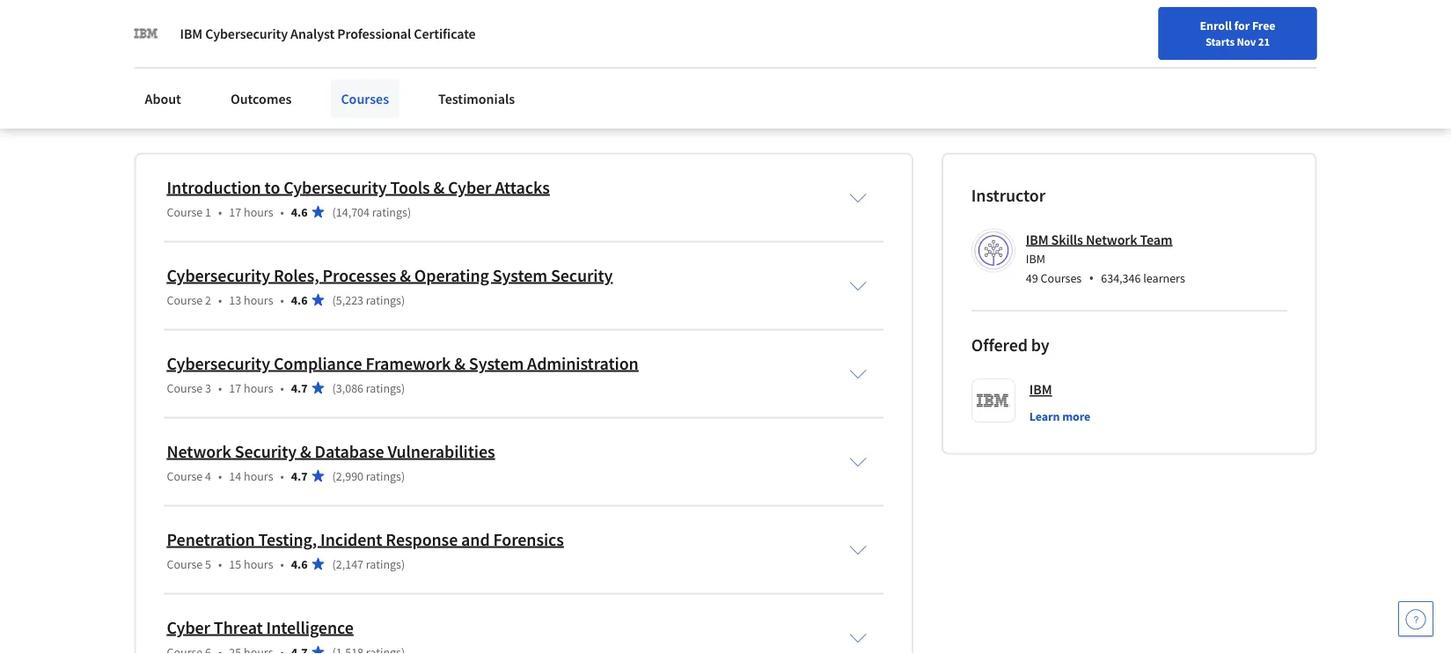 Task type: locate. For each thing, give the bounding box(es) containing it.
hours right 1
[[244, 204, 273, 220]]

labs
[[286, 80, 310, 98]]

enroll for free starts nov 21
[[1200, 18, 1276, 48]]

( down network security & database vulnerabilities link
[[332, 468, 336, 484]]

&
[[434, 176, 445, 198], [400, 264, 411, 286], [455, 352, 466, 374], [300, 440, 311, 462]]

1 vertical spatial professional
[[134, 59, 207, 77]]

ibm skills network team image
[[974, 231, 1013, 270]]

role.
[[742, 59, 768, 77]]

3,086
[[336, 380, 364, 396]]

ratings for processes
[[366, 292, 401, 308]]

the
[[348, 59, 367, 77]]

0 horizontal spatial courses
[[341, 90, 389, 107]]

0 horizontal spatial a
[[603, 59, 610, 77]]

course for penetration testing, incident response and forensics
[[167, 556, 203, 572]]

1 horizontal spatial courses
[[1041, 270, 1082, 286]]

compliance
[[274, 352, 362, 374]]

1 vertical spatial certificate
[[210, 59, 270, 77]]

) down cybersecurity roles, processes & operating system security link on the top left
[[401, 292, 405, 308]]

courses down the
[[341, 90, 389, 107]]

team
[[1141, 231, 1173, 248]]

ratings down the penetration testing, incident response and forensics at left bottom
[[366, 556, 401, 572]]

1 ( from the top
[[332, 204, 336, 220]]

and down concepts
[[426, 102, 448, 119]]

1 vertical spatial and
[[426, 102, 448, 119]]

( down compliance
[[332, 380, 336, 396]]

) down tools at the left top of the page
[[408, 204, 411, 220]]

course
[[167, 204, 203, 220], [167, 292, 203, 308], [167, 380, 203, 396], [167, 468, 203, 484], [167, 556, 203, 572]]

ibm for ibm skills network team ibm 49 courses • 634,346 learners
[[1026, 231, 1049, 248]]

2 horizontal spatial to
[[459, 59, 471, 77]]

) down cybersecurity compliance framework & system administration
[[401, 380, 405, 396]]

2 4.6 from the top
[[291, 292, 308, 308]]

1 horizontal spatial and
[[426, 102, 448, 119]]

ibm right ibm icon
[[180, 25, 203, 42]]

ibm for ibm
[[1030, 381, 1053, 398]]

you down well-
[[323, 59, 345, 77]]

0 horizontal spatial cyber
[[167, 616, 210, 638]]

course left 1
[[167, 204, 203, 220]]

for down 'not'
[[583, 59, 600, 77]]

certificate up content
[[210, 59, 270, 77]]

courses link
[[330, 79, 400, 118]]

network security & database vulnerabilities link
[[167, 440, 495, 462]]

1 horizontal spatial to
[[421, 80, 433, 98]]

nov
[[1237, 34, 1257, 48]]

( 2,990 ratings )
[[332, 468, 405, 484]]

• inside the ibm skills network team ibm 49 courses • 634,346 learners
[[1089, 268, 1095, 287]]

( for processes
[[332, 292, 336, 308]]

cyber left threat
[[167, 616, 210, 638]]

4.6 for to
[[291, 204, 308, 220]]

course left 5 on the bottom left
[[167, 556, 203, 572]]

3 ( from the top
[[332, 380, 336, 396]]

hours for security
[[244, 468, 273, 484]]

) down response
[[401, 556, 405, 572]]

0 vertical spatial a
[[657, 38, 664, 56]]

1 vertical spatial network
[[167, 440, 231, 462]]

professional up the
[[337, 25, 411, 42]]

1 17 from the top
[[229, 204, 241, 220]]

will right labs
[[313, 80, 334, 98]]

forensics
[[493, 528, 564, 550]]

0 vertical spatial 4.6
[[291, 204, 308, 220]]

0 horizontal spatial security
[[235, 440, 297, 462]]

ratings down cybersecurity roles, processes & operating system security
[[366, 292, 401, 308]]

0 vertical spatial you
[[323, 59, 345, 77]]

and up intelligence,
[[260, 80, 283, 98]]

2 hours from the top
[[244, 292, 273, 308]]

1 course from the top
[[167, 204, 203, 220]]

ibm skills network team ibm 49 courses • 634,346 learners
[[1026, 231, 1186, 287]]

21
[[1259, 34, 1271, 48]]

0 vertical spatial network
[[1086, 231, 1138, 248]]

1 horizontal spatial a
[[657, 38, 664, 56]]

None search field
[[251, 11, 674, 46]]

3 course from the top
[[167, 380, 203, 396]]

growing
[[145, 38, 193, 56]]

professional inside a growing number of exciting, well-paying jobs in today's security industry do not require a college degree. this professional certificate will give you the technical skills to become job-ready for a cybersecurity analyst role. instructional content and labs will introduce you to concepts including network security, endpoint protection, incident response, threat intelligence, penetration testing, and vulnerability assessment.
[[134, 59, 207, 77]]

a down 'not'
[[603, 59, 610, 77]]

network up 634,346
[[1086, 231, 1138, 248]]

4.6 down roles,
[[291, 292, 308, 308]]

0 horizontal spatial professional
[[134, 59, 207, 77]]

17
[[229, 204, 241, 220], [229, 380, 241, 396]]

threat
[[194, 102, 230, 119]]

4.7
[[291, 380, 308, 396], [291, 468, 308, 484]]

0 vertical spatial cyber
[[448, 176, 492, 198]]

professional up instructional
[[134, 59, 207, 77]]

1 vertical spatial courses
[[1041, 270, 1082, 286]]

a
[[657, 38, 664, 56], [603, 59, 610, 77]]

for
[[1235, 18, 1250, 33], [583, 59, 600, 77]]

0 horizontal spatial more
[[168, 106, 201, 123]]

a left the college
[[657, 38, 664, 56]]

analyst down degree.
[[696, 59, 739, 77]]

1 4.7 from the top
[[291, 380, 308, 396]]

to
[[459, 59, 471, 77], [421, 80, 433, 98], [265, 176, 280, 198]]

in
[[410, 38, 421, 56]]

1 horizontal spatial certificate
[[414, 25, 476, 42]]

offered
[[972, 334, 1028, 356]]

49
[[1026, 270, 1039, 286]]

0 vertical spatial to
[[459, 59, 471, 77]]

ratings right 2,990
[[366, 468, 401, 484]]

( down the incident
[[332, 556, 336, 572]]

course left the 4
[[167, 468, 203, 484]]

system left administration
[[469, 352, 524, 374]]

hours right 14
[[244, 468, 273, 484]]

hours right 15
[[244, 556, 273, 572]]

hours right 3
[[244, 380, 273, 396]]

14
[[229, 468, 241, 484]]

courses
[[341, 90, 389, 107], [1041, 270, 1082, 286]]

course left 3
[[167, 380, 203, 396]]

course 5 • 15 hours •
[[167, 556, 284, 572]]

help center image
[[1406, 608, 1427, 629]]

industry
[[519, 38, 568, 56]]

security,
[[601, 80, 650, 98]]

17 right 3
[[229, 380, 241, 396]]

(
[[332, 204, 336, 220], [332, 292, 336, 308], [332, 380, 336, 396], [332, 468, 336, 484], [332, 556, 336, 572]]

courses right 49
[[1041, 270, 1082, 286]]

network inside the ibm skills network team ibm 49 courses • 634,346 learners
[[1086, 231, 1138, 248]]

to left opens in a new tab icon
[[265, 176, 280, 198]]

operating
[[415, 264, 489, 286]]

cyber left attacks
[[448, 176, 492, 198]]

1 vertical spatial will
[[313, 80, 334, 98]]

5 hours from the top
[[244, 556, 273, 572]]

5 ( from the top
[[332, 556, 336, 572]]

2 course from the top
[[167, 292, 203, 308]]

0 horizontal spatial network
[[167, 440, 231, 462]]

4.7 down network security & database vulnerabilities link
[[291, 468, 308, 484]]

learn more
[[1030, 408, 1091, 424]]

4.7 for security
[[291, 468, 308, 484]]

2 vertical spatial and
[[461, 528, 490, 550]]

ratings down tools at the left top of the page
[[372, 204, 408, 220]]

4.6 down opens in a new tab icon
[[291, 204, 308, 220]]

more inside button
[[168, 106, 201, 123]]

to down "skills"
[[421, 80, 433, 98]]

) for operating
[[401, 292, 405, 308]]

to up concepts
[[459, 59, 471, 77]]

hours
[[244, 204, 273, 220], [244, 292, 273, 308], [244, 380, 273, 396], [244, 468, 273, 484], [244, 556, 273, 572]]

for inside a growing number of exciting, well-paying jobs in today's security industry do not require a college degree. this professional certificate will give you the technical skills to become job-ready for a cybersecurity analyst role. instructional content and labs will introduce you to concepts including network security, endpoint protection, incident response, threat intelligence, penetration testing, and vulnerability assessment.
[[583, 59, 600, 77]]

cybersecurity
[[205, 25, 288, 42], [613, 59, 693, 77], [284, 176, 387, 198], [167, 264, 270, 286], [167, 352, 270, 374]]

4 course from the top
[[167, 468, 203, 484]]

•
[[218, 204, 222, 220], [280, 204, 284, 220], [1089, 268, 1095, 287], [218, 292, 222, 308], [280, 292, 284, 308], [218, 380, 222, 396], [280, 380, 284, 396], [218, 468, 222, 484], [280, 468, 284, 484], [218, 556, 222, 572], [280, 556, 284, 572]]

and left forensics
[[461, 528, 490, 550]]

) for and
[[401, 556, 405, 572]]

offered by
[[972, 334, 1050, 356]]

professional
[[337, 25, 411, 42], [134, 59, 207, 77]]

0 vertical spatial and
[[260, 80, 283, 98]]

more
[[168, 106, 201, 123], [1063, 408, 1091, 424]]

intelligence
[[266, 616, 354, 638]]

( down introduction to cybersecurity tools & cyber attacks on the top left of page
[[332, 204, 336, 220]]

1 vertical spatial security
[[235, 440, 297, 462]]

15
[[229, 556, 241, 572]]

2 4.7 from the top
[[291, 468, 308, 484]]

1 vertical spatial 4.6
[[291, 292, 308, 308]]

certificate
[[414, 25, 476, 42], [210, 59, 270, 77]]

become
[[474, 59, 521, 77]]

4 ( from the top
[[332, 468, 336, 484]]

2 vertical spatial to
[[265, 176, 280, 198]]

0 horizontal spatial certificate
[[210, 59, 270, 77]]

vulnerability
[[451, 102, 525, 119]]

threat
[[214, 616, 263, 638]]

0 horizontal spatial for
[[583, 59, 600, 77]]

require
[[612, 38, 654, 56]]

more inside button
[[1063, 408, 1091, 424]]

analyst up give
[[291, 25, 335, 42]]

( down the processes on the top left of the page
[[332, 292, 336, 308]]

you up testing,
[[396, 80, 418, 98]]

0 vertical spatial for
[[1235, 18, 1250, 33]]

• down compliance
[[280, 380, 284, 396]]

read more
[[134, 106, 201, 123]]

network up the 4
[[167, 440, 231, 462]]

3 4.6 from the top
[[291, 556, 308, 572]]

& right tools at the left top of the page
[[434, 176, 445, 198]]

1 horizontal spatial more
[[1063, 408, 1091, 424]]

5 course from the top
[[167, 556, 203, 572]]

processes
[[323, 264, 397, 286]]

exciting,
[[259, 38, 309, 56]]

) down "vulnerabilities"
[[401, 468, 405, 484]]

this
[[758, 38, 783, 56]]

cybersecurity down 'require'
[[613, 59, 693, 77]]

system
[[493, 264, 548, 286], [469, 352, 524, 374]]

system right operating
[[493, 264, 548, 286]]

ibm up 49
[[1026, 251, 1046, 267]]

and
[[260, 80, 283, 98], [426, 102, 448, 119], [461, 528, 490, 550]]

more for learn more
[[1063, 408, 1091, 424]]

0 vertical spatial will
[[273, 59, 294, 77]]

1 vertical spatial more
[[1063, 408, 1091, 424]]

give
[[297, 59, 321, 77]]

ibm up learn
[[1030, 381, 1053, 398]]

1 4.6 from the top
[[291, 204, 308, 220]]

1 horizontal spatial will
[[313, 80, 334, 98]]

1 horizontal spatial professional
[[337, 25, 411, 42]]

1 horizontal spatial network
[[1086, 231, 1138, 248]]

) for system
[[401, 380, 405, 396]]

1 horizontal spatial security
[[551, 264, 613, 286]]

ibm link
[[1030, 379, 1053, 400]]

0 vertical spatial courses
[[341, 90, 389, 107]]

1 horizontal spatial cyber
[[448, 176, 492, 198]]

certificate up "skills"
[[414, 25, 476, 42]]

3 hours from the top
[[244, 380, 273, 396]]

& left database at the bottom left of the page
[[300, 440, 311, 462]]

1 vertical spatial cyber
[[167, 616, 210, 638]]

2 ( from the top
[[332, 292, 336, 308]]

ratings
[[372, 204, 408, 220], [366, 292, 401, 308], [366, 380, 401, 396], [366, 468, 401, 484], [366, 556, 401, 572]]

ibm cybersecurity analyst professional certificate
[[180, 25, 476, 42]]

database
[[315, 440, 384, 462]]

skills
[[427, 59, 456, 77]]

for up nov
[[1235, 18, 1250, 33]]

1 horizontal spatial you
[[396, 80, 418, 98]]

0 vertical spatial more
[[168, 106, 201, 123]]

1 horizontal spatial analyst
[[696, 59, 739, 77]]

17 right 1
[[229, 204, 241, 220]]

0 horizontal spatial will
[[273, 59, 294, 77]]

0 vertical spatial 17
[[229, 204, 241, 220]]

course left 2
[[167, 292, 203, 308]]

ratings down "cybersecurity compliance framework & system administration" link
[[366, 380, 401, 396]]

cybersecurity up course 3 • 17 hours •
[[167, 352, 270, 374]]

& up ( 5,223 ratings )
[[400, 264, 411, 286]]

a growing number of exciting, well-paying jobs in today's security industry do not require a college degree. this professional certificate will give you the technical skills to become job-ready for a cybersecurity analyst role. instructional content and labs will introduce you to concepts including network security, endpoint protection, incident response, threat intelligence, penetration testing, and vulnerability assessment.
[[134, 38, 829, 119]]

jobs
[[383, 38, 407, 56]]

courses inside the ibm skills network team ibm 49 courses • 634,346 learners
[[1041, 270, 1082, 286]]

1 vertical spatial for
[[583, 59, 600, 77]]

course 4 • 14 hours •
[[167, 468, 284, 484]]

4.6
[[291, 204, 308, 220], [291, 292, 308, 308], [291, 556, 308, 572]]

2 vertical spatial 4.6
[[291, 556, 308, 572]]

will down "exciting,"
[[273, 59, 294, 77]]

• left 634,346
[[1089, 268, 1095, 287]]

1 horizontal spatial for
[[1235, 18, 1250, 33]]

1 hours from the top
[[244, 204, 273, 220]]

4.6 down testing, on the bottom
[[291, 556, 308, 572]]

1 vertical spatial 4.7
[[291, 468, 308, 484]]

2 17 from the top
[[229, 380, 241, 396]]

( for incident
[[332, 556, 336, 572]]

0 vertical spatial analyst
[[291, 25, 335, 42]]

cybersecurity up content
[[205, 25, 288, 42]]

including
[[491, 80, 546, 98]]

1 vertical spatial 17
[[229, 380, 241, 396]]

opens in a new tab image
[[294, 174, 308, 188]]

1 vertical spatial analyst
[[696, 59, 739, 77]]

4 hours from the top
[[244, 468, 273, 484]]

security
[[551, 264, 613, 286], [235, 440, 297, 462]]

hours right 13
[[244, 292, 273, 308]]

ibm left skills
[[1026, 231, 1049, 248]]

4.7 down compliance
[[291, 380, 308, 396]]

0 vertical spatial 4.7
[[291, 380, 308, 396]]

network
[[1086, 231, 1138, 248], [167, 440, 231, 462]]



Task type: vqa. For each thing, say whether or not it's contained in the screenshot.


Task type: describe. For each thing, give the bounding box(es) containing it.
( for &
[[332, 468, 336, 484]]

4.6 for testing,
[[291, 556, 308, 572]]

17 for cybersecurity
[[229, 380, 241, 396]]

ratings for framework
[[366, 380, 401, 396]]

testimonials link
[[428, 79, 526, 118]]

1 vertical spatial you
[[396, 80, 418, 98]]

cybersecurity compliance framework & system administration link
[[167, 352, 639, 374]]

certificate inside a growing number of exciting, well-paying jobs in today's security industry do not require a college degree. this professional certificate will give you the technical skills to become job-ready for a cybersecurity analyst role. instructional content and labs will introduce you to concepts including network security, endpoint protection, incident response, threat intelligence, penetration testing, and vulnerability assessment.
[[210, 59, 270, 77]]

cybersecurity roles, processes & operating system security link
[[167, 264, 613, 286]]

• right 2
[[218, 292, 222, 308]]

ibm skills network team link
[[1026, 231, 1173, 248]]

technical
[[370, 59, 424, 77]]

14,704
[[336, 204, 370, 220]]

network
[[549, 80, 598, 98]]

0 horizontal spatial analyst
[[291, 25, 335, 42]]

2 horizontal spatial and
[[461, 528, 490, 550]]

introduce
[[336, 80, 393, 98]]

0 vertical spatial certificate
[[414, 25, 476, 42]]

5
[[205, 556, 211, 572]]

( 14,704 ratings )
[[332, 204, 411, 220]]

read
[[134, 106, 165, 123]]

analyst inside a growing number of exciting, well-paying jobs in today's security industry do not require a college degree. this professional certificate will give you the technical skills to become job-ready for a cybersecurity analyst role. instructional content and labs will introduce you to concepts including network security, endpoint protection, incident response, threat intelligence, penetration testing, and vulnerability assessment.
[[696, 59, 739, 77]]

2,990
[[336, 468, 364, 484]]

0 vertical spatial system
[[493, 264, 548, 286]]

penetration testing, incident response and forensics
[[167, 528, 564, 550]]

learners
[[1144, 270, 1186, 286]]

security
[[469, 38, 516, 56]]

degree.
[[711, 38, 755, 56]]

by
[[1032, 334, 1050, 356]]

for inside "enroll for free starts nov 21"
[[1235, 18, 1250, 33]]

of
[[245, 38, 257, 56]]

content
[[212, 80, 257, 98]]

penetration testing, incident response and forensics link
[[167, 528, 564, 550]]

4
[[205, 468, 211, 484]]

framework
[[366, 352, 451, 374]]

penetration
[[307, 102, 376, 119]]

free
[[1253, 18, 1276, 33]]

today's
[[424, 38, 467, 56]]

• right 3
[[218, 380, 222, 396]]

hours for roles,
[[244, 292, 273, 308]]

5,223
[[336, 292, 364, 308]]

testing,
[[258, 528, 317, 550]]

starts
[[1206, 34, 1235, 48]]

ibm for ibm cybersecurity analyst professional certificate
[[180, 25, 203, 42]]

response
[[386, 528, 458, 550]]

outcomes link
[[220, 79, 302, 118]]

protection,
[[710, 80, 775, 98]]

( 2,147 ratings )
[[332, 556, 405, 572]]

course 2 • 13 hours •
[[167, 292, 284, 308]]

a
[[134, 38, 142, 56]]

concepts
[[436, 80, 489, 98]]

1 vertical spatial system
[[469, 352, 524, 374]]

ibm image
[[134, 21, 159, 46]]

learn
[[1030, 408, 1060, 424]]

2,147
[[336, 556, 364, 572]]

penetration
[[167, 528, 255, 550]]

hours for compliance
[[244, 380, 273, 396]]

show notifications image
[[1214, 22, 1235, 43]]

1 vertical spatial a
[[603, 59, 610, 77]]

administration
[[527, 352, 639, 374]]

read more button
[[134, 105, 201, 124]]

4.6 for roles,
[[291, 292, 308, 308]]

ratings for &
[[366, 468, 401, 484]]

• down testing, on the bottom
[[280, 556, 284, 572]]

testing,
[[379, 102, 423, 119]]

roles,
[[274, 264, 319, 286]]

english button
[[1082, 0, 1189, 57]]

learn more button
[[1030, 407, 1091, 425]]

1 vertical spatial to
[[421, 80, 433, 98]]

• down roles,
[[280, 292, 284, 308]]

• right 1
[[218, 204, 222, 220]]

13
[[229, 292, 241, 308]]

hours for to
[[244, 204, 273, 220]]

course for cybersecurity compliance framework & system administration
[[167, 380, 203, 396]]

17 for introduction
[[229, 204, 241, 220]]

attacks
[[495, 176, 550, 198]]

• right 14
[[280, 468, 284, 484]]

• up roles,
[[280, 204, 284, 220]]

ratings for cybersecurity
[[372, 204, 408, 220]]

course 1 • 17 hours •
[[167, 204, 284, 220]]

hours for testing,
[[244, 556, 273, 572]]

course for network security & database vulnerabilities
[[167, 468, 203, 484]]

cybersecurity compliance framework & system administration
[[167, 352, 639, 374]]

0 horizontal spatial to
[[265, 176, 280, 198]]

0 vertical spatial security
[[551, 264, 613, 286]]

cyber threat intelligence
[[167, 616, 354, 638]]

cybersecurity inside a growing number of exciting, well-paying jobs in today's security industry do not require a college degree. this professional certificate will give you the technical skills to become job-ready for a cybersecurity analyst role. instructional content and labs will introduce you to concepts including network security, endpoint protection, incident response, threat intelligence, penetration testing, and vulnerability assessment.
[[613, 59, 693, 77]]

course for cybersecurity roles, processes & operating system security
[[167, 292, 203, 308]]

cybersecurity up course 2 • 13 hours •
[[167, 264, 270, 286]]

college
[[667, 38, 708, 56]]

cybersecurity up 14,704
[[284, 176, 387, 198]]

enroll
[[1200, 18, 1232, 33]]

( for framework
[[332, 380, 336, 396]]

( for cybersecurity
[[332, 204, 336, 220]]

endpoint
[[653, 80, 707, 98]]

) for &
[[408, 204, 411, 220]]

• right 5 on the bottom left
[[218, 556, 222, 572]]

& right framework
[[455, 352, 466, 374]]

well-
[[312, 38, 340, 56]]

( 5,223 ratings )
[[332, 292, 405, 308]]

testimonials
[[439, 90, 515, 107]]

not
[[589, 38, 609, 56]]

outcomes
[[231, 90, 292, 107]]

assessment.
[[528, 102, 600, 119]]

response,
[[134, 102, 191, 119]]

english
[[1114, 20, 1157, 37]]

4.7 for compliance
[[291, 380, 308, 396]]

( 3,086 ratings )
[[332, 380, 405, 396]]

tools
[[390, 176, 430, 198]]

about
[[145, 90, 181, 107]]

introduction to cybersecurity tools & cyber attacks link
[[167, 176, 550, 198]]

ratings for incident
[[366, 556, 401, 572]]

cybersecurity roles, processes & operating system security
[[167, 264, 613, 286]]

1
[[205, 204, 211, 220]]

skills
[[1052, 231, 1084, 248]]

) for vulnerabilities
[[401, 468, 405, 484]]

introduction to cybersecurity tools & cyber attacks
[[167, 176, 550, 198]]

• right the 4
[[218, 468, 222, 484]]

0 horizontal spatial you
[[323, 59, 345, 77]]

about link
[[134, 79, 192, 118]]

0 horizontal spatial and
[[260, 80, 283, 98]]

intelligence,
[[233, 102, 304, 119]]

do
[[571, 38, 586, 56]]

paying
[[340, 38, 380, 56]]

3
[[205, 380, 211, 396]]

incident
[[778, 80, 826, 98]]

vulnerabilities
[[388, 440, 495, 462]]

0 vertical spatial professional
[[337, 25, 411, 42]]

instructional
[[134, 80, 209, 98]]

job-
[[524, 59, 548, 77]]

more for read more
[[168, 106, 201, 123]]

course for introduction to cybersecurity tools & cyber attacks
[[167, 204, 203, 220]]



